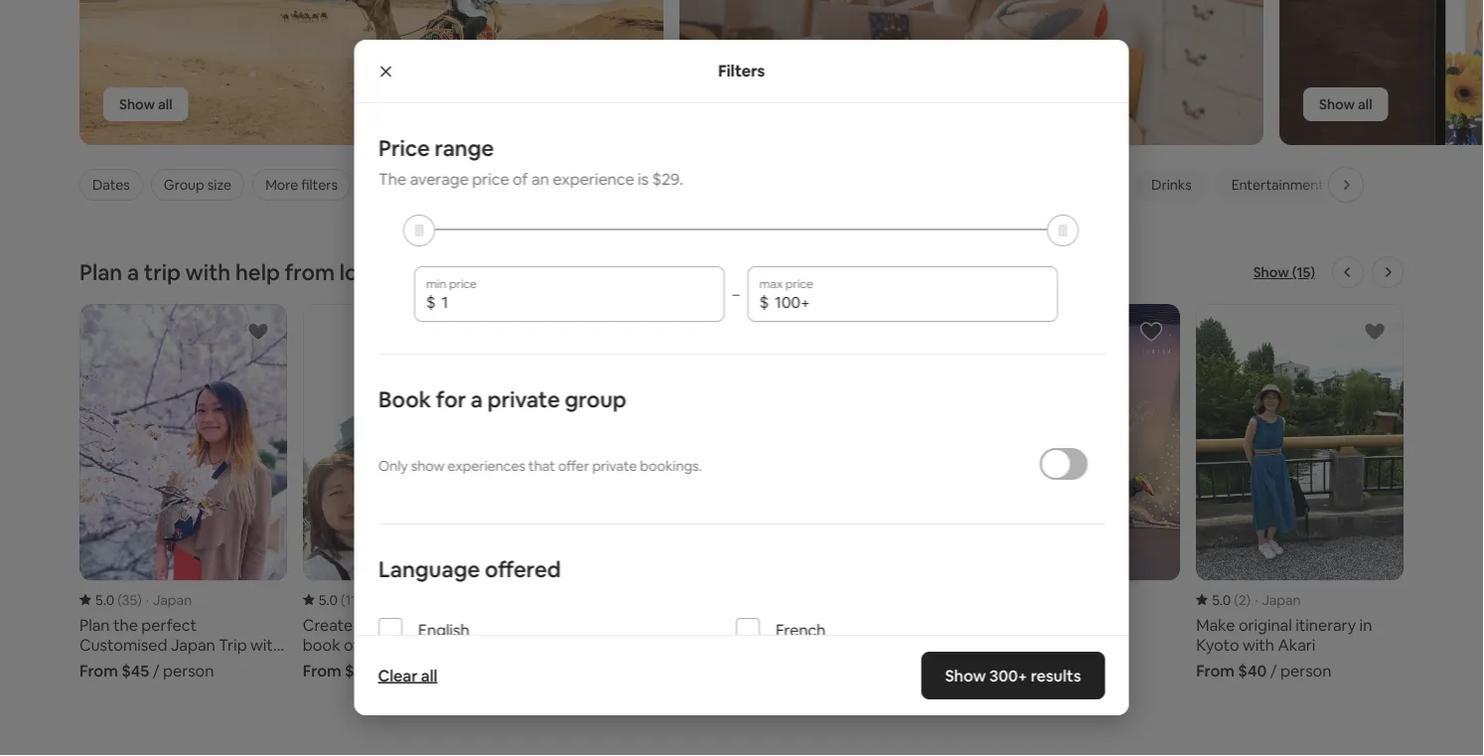 Task type: locate. For each thing, give the bounding box(es) containing it.
world
[[574, 258, 633, 286]]

1 horizontal spatial ·
[[1255, 591, 1258, 608]]

person right $6
[[377, 661, 428, 681]]

) inside create a customized guide book of tokyo with a local guide group
[[357, 591, 361, 608]]

/ inside make original itinerary in kyoto with akari group
[[1270, 661, 1277, 681]]

0 horizontal spatial )
[[137, 591, 142, 608]]

1 horizontal spatial show all link
[[703, 87, 788, 121]]

· for $45
[[146, 591, 149, 608]]

0 vertical spatial for
[[439, 176, 458, 194]]

1 $ from the left
[[426, 292, 435, 312]]

help
[[235, 258, 280, 286]]

all
[[158, 95, 172, 113], [758, 95, 772, 113], [1358, 95, 1373, 113], [421, 665, 437, 686]]

/ for from $6
[[367, 661, 374, 681]]

0 horizontal spatial · japan
[[146, 591, 192, 608]]

a up the "experiences"
[[470, 385, 482, 413]]

filters
[[718, 61, 765, 81]]

2 · japan from the left
[[1255, 591, 1301, 608]]

5 save this experience image from the left
[[1140, 320, 1164, 344]]

from inside plan the perfect customised japan trip with local expert group
[[79, 661, 118, 681]]

2 japan from the left
[[1262, 591, 1301, 608]]

japan inside make original itinerary in kyoto with akari group
[[1262, 591, 1301, 608]]

2 horizontal spatial (
[[1234, 591, 1239, 608]]

groups
[[461, 176, 506, 194]]

0 horizontal spatial private
[[487, 385, 560, 413]]

1 japan from the left
[[153, 591, 192, 608]]

for right the book
[[435, 385, 466, 413]]

filters
[[301, 176, 338, 194]]

from $40 / person
[[1196, 661, 1332, 681]]

person right $40
[[1281, 661, 1332, 681]]

a
[[127, 258, 139, 286], [470, 385, 482, 413]]

range
[[434, 134, 494, 162]]

1 horizontal spatial 5.0
[[319, 591, 338, 608]]

/ right '$45'
[[153, 661, 159, 681]]

1 vertical spatial a
[[470, 385, 482, 413]]

from left '$45'
[[79, 661, 118, 681]]

0 horizontal spatial 5.0
[[95, 591, 114, 608]]

person inside make original itinerary in kyoto with akari group
[[1281, 661, 1332, 681]]

show all
[[119, 95, 172, 113], [719, 95, 772, 113], [1319, 95, 1373, 113]]

2 / from the left
[[367, 661, 374, 681]]

) up '$45'
[[137, 591, 142, 608]]

0 horizontal spatial show all
[[119, 95, 172, 113]]

animals element
[[677, 176, 727, 194]]

2 horizontal spatial )
[[1246, 591, 1251, 608]]

· right "35"
[[146, 591, 149, 608]]

2 ( from the left
[[341, 591, 345, 608]]

1 / from the left
[[153, 661, 159, 681]]

from inside plan a dream japan vacation group
[[973, 661, 1012, 681]]

1 horizontal spatial · japan
[[1255, 591, 1301, 608]]

save this experience image inside create a customized guide book of tokyo with a local guide group
[[470, 320, 493, 344]]

2 from from the left
[[303, 661, 341, 681]]

entertainment
[[1232, 176, 1324, 194]]

japan
[[153, 591, 192, 608], [1262, 591, 1301, 608]]

3 from from the left
[[973, 661, 1012, 681]]

$40
[[1238, 661, 1267, 681]]

· japan
[[146, 591, 192, 608], [1255, 591, 1301, 608]]

1 · japan from the left
[[146, 591, 192, 608]]

from $8 / person
[[973, 661, 1099, 681]]

( inside make original itinerary in kyoto with akari group
[[1234, 591, 1239, 608]]

from left $8 on the bottom
[[973, 661, 1012, 681]]

person for from $45 / person
[[163, 661, 214, 681]]

language
[[378, 555, 480, 583]]

0 horizontal spatial $
[[426, 292, 435, 312]]

$ right the –
[[759, 292, 768, 312]]

1 from from the left
[[79, 661, 118, 681]]

drinks element
[[1152, 176, 1192, 194]]

with
[[185, 258, 231, 286]]

$45
[[121, 661, 149, 681]]

around
[[457, 258, 530, 286]]

5.0
[[95, 591, 114, 608], [319, 591, 338, 608], [1212, 591, 1231, 608]]

show 300+ results
[[946, 665, 1081, 686]]

4 save this experience image from the left
[[916, 320, 940, 344]]

for right great on the left
[[439, 176, 458, 194]]

the average price of an experience is $29.
[[378, 168, 683, 189]]

show
[[119, 95, 155, 113], [719, 95, 755, 113], [1319, 95, 1355, 113], [1254, 263, 1289, 281], [946, 665, 986, 686]]

· japan for from $45
[[146, 591, 192, 608]]

5.0 inside make original itinerary in kyoto with akari group
[[1212, 591, 1231, 608]]

· japan right "35"
[[146, 591, 192, 608]]

person inside plan the perfect customised japan trip with local expert group
[[163, 661, 214, 681]]

· inside make original itinerary in kyoto with akari group
[[1255, 591, 1258, 608]]

save this experience image inside plan the perfect customised japan trip with local expert group
[[246, 320, 270, 344]]

from for from $8 / person
[[973, 661, 1012, 681]]

( up $40
[[1234, 591, 1239, 608]]

private
[[487, 385, 560, 413], [592, 457, 637, 475]]

3 show all link from the left
[[1303, 87, 1388, 121]]

$ text field
[[441, 292, 712, 312]]

(
[[117, 591, 122, 608], [341, 591, 345, 608], [1234, 591, 1239, 608]]

from inside make original itinerary in kyoto with akari group
[[1196, 661, 1235, 681]]

clear
[[378, 665, 418, 686]]

2 5.0 from the left
[[319, 591, 338, 608]]

private right offer
[[592, 457, 637, 475]]

1 ) from the left
[[137, 591, 142, 608]]

1 save this experience image from the left
[[246, 320, 270, 344]]

rating 5.0 out of 5; 2 reviews image
[[1196, 591, 1251, 608]]

3 5.0 from the left
[[1212, 591, 1231, 608]]

family friendly button
[[529, 168, 653, 202]]

2 $ from the left
[[759, 292, 768, 312]]

5.0 for from $45
[[95, 591, 114, 608]]

( inside create a customized guide book of tokyo with a local guide group
[[341, 591, 345, 608]]

1 horizontal spatial )
[[357, 591, 361, 608]]

)
[[137, 591, 142, 608], [357, 591, 361, 608], [1246, 591, 1251, 608]]

$ down 'hosts'
[[426, 292, 435, 312]]

·
[[146, 591, 149, 608], [1255, 591, 1258, 608]]

from left $6
[[303, 661, 341, 681]]

show 300+ results link
[[922, 652, 1105, 699]]

local
[[340, 258, 388, 286]]

5.0 left 2
[[1212, 591, 1231, 608]]

2 show all from the left
[[719, 95, 772, 113]]

5.0 left 11
[[319, 591, 338, 608]]

4 person from the left
[[1281, 661, 1332, 681]]

) inside make original itinerary in kyoto with akari group
[[1246, 591, 1251, 608]]

1 vertical spatial private
[[592, 457, 637, 475]]

0 vertical spatial private
[[487, 385, 560, 413]]

average
[[409, 168, 468, 189]]

clear all
[[378, 665, 437, 686]]

1 vertical spatial for
[[435, 385, 466, 413]]

french
[[775, 619, 825, 640]]

for for book
[[435, 385, 466, 413]]

2 ) from the left
[[357, 591, 361, 608]]

plan the perfect customised japan trip with local expert group
[[79, 304, 287, 681]]

fitness element
[[1364, 176, 1409, 194]]

save this experience image inside plan a dream japan vacation group
[[1140, 320, 1164, 344]]

/ for from $40
[[1270, 661, 1277, 681]]

rating 5.0 out of 5; 11 reviews image
[[303, 591, 361, 608]]

for for great
[[439, 176, 458, 194]]

$
[[426, 292, 435, 312], [759, 292, 768, 312]]

/ right $6
[[367, 661, 374, 681]]

/ inside plan the perfect customised japan trip with local expert group
[[153, 661, 159, 681]]

6 save this experience image from the left
[[1363, 320, 1387, 344]]

1 horizontal spatial $
[[759, 292, 768, 312]]

private up the only show experiences that offer private bookings.
[[487, 385, 560, 413]]

a left trip
[[127, 258, 139, 286]]

2 person from the left
[[377, 661, 428, 681]]

price range
[[378, 134, 494, 162]]

from inside create a customized guide book of tokyo with a local guide group
[[303, 661, 341, 681]]

for inside button
[[439, 176, 458, 194]]

for inside more filters 'dialog'
[[435, 385, 466, 413]]

2 · from the left
[[1255, 591, 1258, 608]]

–
[[732, 285, 739, 303]]

3 ( from the left
[[1234, 591, 1239, 608]]

person
[[163, 661, 214, 681], [377, 661, 428, 681], [1048, 661, 1099, 681], [1281, 661, 1332, 681]]

0 vertical spatial a
[[127, 258, 139, 286]]

only show experiences that offer private bookings.
[[378, 457, 702, 475]]

· japan inside make original itinerary in kyoto with akari group
[[1255, 591, 1301, 608]]

clear all button
[[368, 656, 447, 695]]

( for from $40
[[1234, 591, 1239, 608]]

3 person from the left
[[1048, 661, 1099, 681]]

/ inside plan a dream japan vacation group
[[1037, 661, 1044, 681]]

from
[[79, 661, 118, 681], [303, 661, 341, 681], [973, 661, 1012, 681], [1196, 661, 1235, 681]]

3 ) from the left
[[1246, 591, 1251, 608]]

0 horizontal spatial (
[[117, 591, 122, 608]]

save this experience image
[[246, 320, 270, 344], [470, 320, 493, 344], [693, 320, 717, 344], [916, 320, 940, 344], [1140, 320, 1164, 344], [1363, 320, 1387, 344]]

3 / from the left
[[1037, 661, 1044, 681]]

friendly
[[589, 176, 637, 194]]

person for from $40 / person
[[1281, 661, 1332, 681]]

2 save this experience image from the left
[[470, 320, 493, 344]]

/ right $40
[[1270, 661, 1277, 681]]

4 from from the left
[[1196, 661, 1235, 681]]

· inside plan the perfect customised japan trip with local expert group
[[146, 591, 149, 608]]

) up $6
[[357, 591, 361, 608]]

1 person from the left
[[163, 661, 214, 681]]

results
[[1031, 665, 1081, 686]]

book for a private group
[[378, 385, 626, 413]]

$ for $ text box
[[426, 292, 435, 312]]

( up $6
[[341, 591, 345, 608]]

person right $8 on the bottom
[[1048, 661, 1099, 681]]

of
[[512, 168, 528, 189]]

1 · from the left
[[146, 591, 149, 608]]

language offered
[[378, 555, 561, 583]]

( inside plan the perfect customised japan trip with local expert group
[[117, 591, 122, 608]]

from for from $6 / person
[[303, 661, 341, 681]]

· japan right 2
[[1255, 591, 1301, 608]]

4 / from the left
[[1270, 661, 1277, 681]]

great for groups button
[[383, 168, 521, 202]]

japan for from $40
[[1262, 591, 1301, 608]]

person for from $6 / person
[[377, 661, 428, 681]]

1 horizontal spatial (
[[341, 591, 345, 608]]

plan a trip with help from local hosts around the world
[[79, 258, 633, 286]]

/ right $8 on the bottom
[[1037, 661, 1044, 681]]

0 horizontal spatial show all link
[[103, 87, 188, 121]]

design a perfect tokyo trip with a tokyo expert group
[[750, 304, 957, 681]]

japan right 2
[[1262, 591, 1301, 608]]

· right 2
[[1255, 591, 1258, 608]]

0 horizontal spatial japan
[[153, 591, 192, 608]]

person inside plan a dream japan vacation group
[[1048, 661, 1099, 681]]

1 horizontal spatial show all
[[719, 95, 772, 113]]

person inside create a customized guide book of tokyo with a local guide group
[[377, 661, 428, 681]]

rating 5.0 out of 5; 35 reviews image
[[79, 591, 142, 608]]

show all link
[[103, 87, 188, 121], [703, 87, 788, 121], [1303, 87, 1388, 121]]

( up '$45'
[[117, 591, 122, 608]]

from left $40
[[1196, 661, 1235, 681]]

3 save this experience image from the left
[[693, 320, 717, 344]]

japan inside plan the perfect customised japan trip with local expert group
[[153, 591, 192, 608]]

the
[[534, 258, 569, 286]]

/ for from $45
[[153, 661, 159, 681]]

/ inside create a customized guide book of tokyo with a local guide group
[[367, 661, 374, 681]]

1 horizontal spatial a
[[470, 385, 482, 413]]

· japan inside plan the perfect customised japan trip with local expert group
[[146, 591, 192, 608]]

/
[[153, 661, 159, 681], [367, 661, 374, 681], [1037, 661, 1044, 681], [1270, 661, 1277, 681]]

2 horizontal spatial show all link
[[1303, 87, 1388, 121]]

1 horizontal spatial japan
[[1262, 591, 1301, 608]]

2 horizontal spatial show all
[[1319, 95, 1373, 113]]

drinks
[[1152, 176, 1192, 194]]

5.0 left "35"
[[95, 591, 114, 608]]

1 show all link from the left
[[103, 87, 188, 121]]

save this experience image for from $8 / person
[[1140, 320, 1164, 344]]

japan right "35"
[[153, 591, 192, 608]]

2 horizontal spatial 5.0
[[1212, 591, 1231, 608]]

) up $40
[[1246, 591, 1251, 608]]

person right '$45'
[[163, 661, 214, 681]]

0 horizontal spatial ·
[[146, 591, 149, 608]]

1 ( from the left
[[117, 591, 122, 608]]

for
[[439, 176, 458, 194], [435, 385, 466, 413]]

5.0 inside plan the perfect customised japan trip with local expert group
[[95, 591, 114, 608]]

save this experience image inside make original itinerary in kyoto with akari group
[[1363, 320, 1387, 344]]

) inside plan the perfect customised japan trip with local expert group
[[137, 591, 142, 608]]

1 5.0 from the left
[[95, 591, 114, 608]]



Task type: vqa. For each thing, say whether or not it's contained in the screenshot.
1st you from the bottom of the changing your currency updates how you see prices. you can change how you get payments in your payments & payouts preferences.
no



Task type: describe. For each thing, give the bounding box(es) containing it.
more filters
[[265, 176, 338, 194]]

$6
[[345, 661, 364, 681]]

· japan for from $40
[[1255, 591, 1301, 608]]

show inside more filters 'dialog'
[[946, 665, 986, 686]]

experience
[[552, 168, 634, 189]]

· for $40
[[1255, 591, 1258, 608]]

book
[[378, 385, 431, 413]]

more filters dialog
[[354, 40, 1129, 755]]

$29.
[[652, 168, 683, 189]]

that
[[528, 457, 555, 475]]

save this experience image for from $45 / person
[[246, 320, 270, 344]]

plan a tour not crowed but cool sites in tokyo local group
[[526, 304, 734, 681]]

fitness button
[[1348, 168, 1425, 202]]

$ for $ text field
[[759, 292, 768, 312]]

plan a dream japan vacation group
[[973, 304, 1180, 681]]

entertainment button
[[1216, 168, 1340, 202]]

offered
[[484, 555, 561, 583]]

$8
[[1015, 661, 1034, 681]]

experiences
[[447, 457, 525, 475]]

is
[[637, 168, 648, 189]]

show (15)
[[1254, 263, 1315, 281]]

person for from $8 / person
[[1048, 661, 1099, 681]]

trip
[[144, 258, 181, 286]]

great for groups
[[399, 176, 506, 194]]

family friendly
[[545, 176, 637, 194]]

1 horizontal spatial private
[[592, 457, 637, 475]]

more filters button
[[252, 169, 351, 201]]

english
[[418, 619, 469, 640]]

save this experience image for from $40 / person
[[1363, 320, 1387, 344]]

japan for from $45
[[153, 591, 192, 608]]

entertainment element
[[1232, 176, 1324, 194]]

make original itinerary in kyoto with akari group
[[1196, 304, 1404, 681]]

$ text field
[[774, 292, 1046, 312]]

from $6 / person
[[303, 661, 428, 681]]

family friendly element
[[545, 176, 637, 194]]

from $45 / person
[[79, 661, 214, 681]]

great
[[399, 176, 436, 194]]

create a customized guide book of tokyo with a local guide group
[[303, 304, 510, 681]]

new this week group
[[0, 0, 1483, 146]]

from for from $45 / person
[[79, 661, 118, 681]]

show
[[410, 457, 444, 475]]

300+
[[990, 665, 1028, 686]]

save this experience image inside plan a tour not crowed but cool sites in tokyo local group
[[693, 320, 717, 344]]

save this experience image for from $6 / person
[[470, 320, 493, 344]]

2 show all link from the left
[[703, 87, 788, 121]]

/ for from $8
[[1037, 661, 1044, 681]]

offer
[[558, 457, 589, 475]]

hosts
[[393, 258, 452, 286]]

family
[[545, 176, 586, 194]]

bookings.
[[640, 457, 702, 475]]

fitness
[[1364, 176, 1409, 194]]

drinks button
[[1136, 168, 1208, 202]]

) for from $40
[[1246, 591, 1251, 608]]

price
[[472, 168, 509, 189]]

from for from $40 / person
[[1196, 661, 1235, 681]]

) for from $45
[[137, 591, 142, 608]]

animals
[[677, 176, 727, 194]]

35
[[122, 591, 137, 608]]

3 show all from the left
[[1319, 95, 1373, 113]]

an
[[531, 168, 549, 189]]

show (15) link
[[1254, 262, 1315, 282]]

all inside button
[[421, 665, 437, 686]]

plan
[[79, 258, 122, 286]]

price
[[378, 134, 429, 162]]

5.0 inside create a customized guide book of tokyo with a local guide group
[[319, 591, 338, 608]]

animals button
[[661, 168, 743, 202]]

11
[[345, 591, 357, 608]]

5.0 ( 11 )
[[319, 591, 361, 608]]

the
[[378, 168, 406, 189]]

more
[[265, 176, 298, 194]]

1 show all from the left
[[119, 95, 172, 113]]

2
[[1239, 591, 1246, 608]]

0 horizontal spatial a
[[127, 258, 139, 286]]

group
[[564, 385, 626, 413]]

(15)
[[1292, 263, 1315, 281]]

save this experience image inside the design a perfect tokyo trip with a tokyo expert group
[[916, 320, 940, 344]]

a inside more filters 'dialog'
[[470, 385, 482, 413]]

great for groups element
[[399, 176, 506, 194]]

from
[[285, 258, 335, 286]]

5.0 ( 2 )
[[1212, 591, 1251, 608]]

( for from $45
[[117, 591, 122, 608]]

only
[[378, 457, 407, 475]]

5.0 ( 35 )
[[95, 591, 142, 608]]

5.0 for from $40
[[1212, 591, 1231, 608]]



